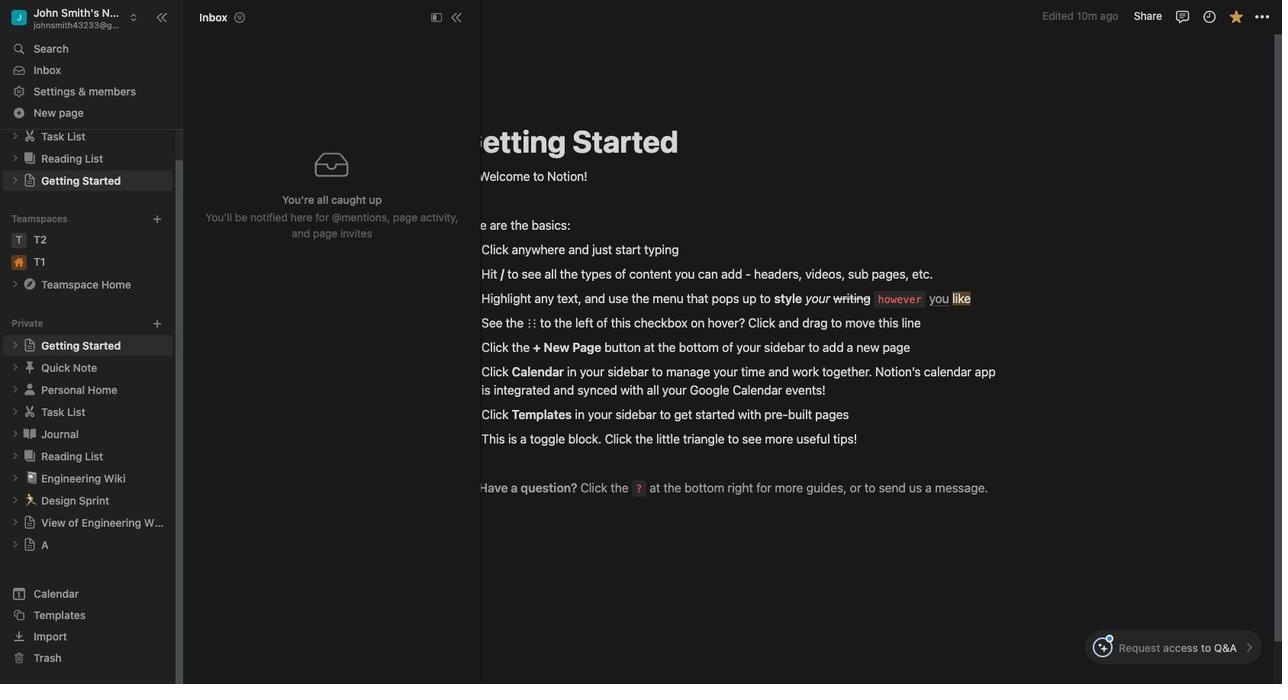 Task type: vqa. For each thing, say whether or not it's contained in the screenshot.
change page icon for 4th Open image from the bottom
no



Task type: locate. For each thing, give the bounding box(es) containing it.
open image
[[11, 154, 20, 163], [11, 176, 20, 185], [11, 280, 20, 289], [11, 341, 20, 350], [11, 363, 20, 372], [11, 385, 20, 394], [11, 496, 20, 505], [11, 540, 20, 549]]

2 open image from the top
[[11, 176, 20, 185]]

8 open image from the top
[[11, 540, 20, 549]]

change page icon image for 8th open icon from the top of the page
[[23, 538, 37, 551]]

change page icon image for second open image from the top of the page
[[22, 404, 37, 419]]

5 open image from the top
[[11, 474, 20, 483]]

1 open image from the top
[[11, 154, 20, 163]]

change page icon image for fourth open image from the top
[[22, 448, 37, 464]]

2 open image from the top
[[11, 407, 20, 416]]

🏃 image
[[24, 491, 38, 509]]

add a page image
[[152, 318, 163, 329]]

t image
[[11, 233, 27, 248]]

6 open image from the top
[[11, 385, 20, 394]]

7 open image from the top
[[11, 496, 20, 505]]

change page icon image for first open image from the top
[[22, 129, 37, 144]]

open image
[[11, 132, 20, 141], [11, 407, 20, 416], [11, 429, 20, 439], [11, 451, 20, 461], [11, 474, 20, 483], [11, 518, 20, 527]]

change page icon image for sixth open icon
[[22, 382, 37, 397]]

change page icon image for 4th open image from the bottom of the page
[[22, 426, 37, 442]]

change page icon image
[[22, 129, 37, 144], [22, 151, 37, 166], [23, 174, 37, 187], [22, 277, 37, 292], [23, 338, 37, 352], [22, 360, 37, 375], [22, 382, 37, 397], [22, 404, 37, 419], [22, 426, 37, 442], [22, 448, 37, 464], [23, 516, 37, 529], [23, 538, 37, 551]]

1 open image from the top
[[11, 132, 20, 141]]

6 open image from the top
[[11, 518, 20, 527]]



Task type: describe. For each thing, give the bounding box(es) containing it.
turn on panel mode image
[[431, 12, 442, 23]]

📓 image
[[24, 469, 38, 487]]

close sidebar image
[[156, 11, 168, 23]]

favorited image
[[1229, 9, 1244, 24]]

5 open image from the top
[[11, 363, 20, 372]]

4 open image from the top
[[11, 341, 20, 350]]

change page icon image for 5th open icon from the top
[[22, 360, 37, 375]]

new teamspace image
[[152, 214, 163, 224]]

change page icon image for second open icon from the top of the page
[[23, 174, 37, 187]]

change page icon image for 6th open image
[[23, 516, 37, 529]]

comments image
[[1175, 9, 1191, 24]]

close inbox image
[[450, 11, 463, 23]]

change page icon image for first open icon from the top of the page
[[22, 151, 37, 166]]

3 open image from the top
[[11, 429, 20, 439]]

updates image
[[1202, 9, 1217, 24]]

change page icon image for 6th open icon from the bottom
[[22, 277, 37, 292]]

change page icon image for fourth open icon
[[23, 338, 37, 352]]

filter notifications image
[[234, 11, 246, 23]]

4 open image from the top
[[11, 451, 20, 461]]

3 open image from the top
[[11, 280, 20, 289]]



